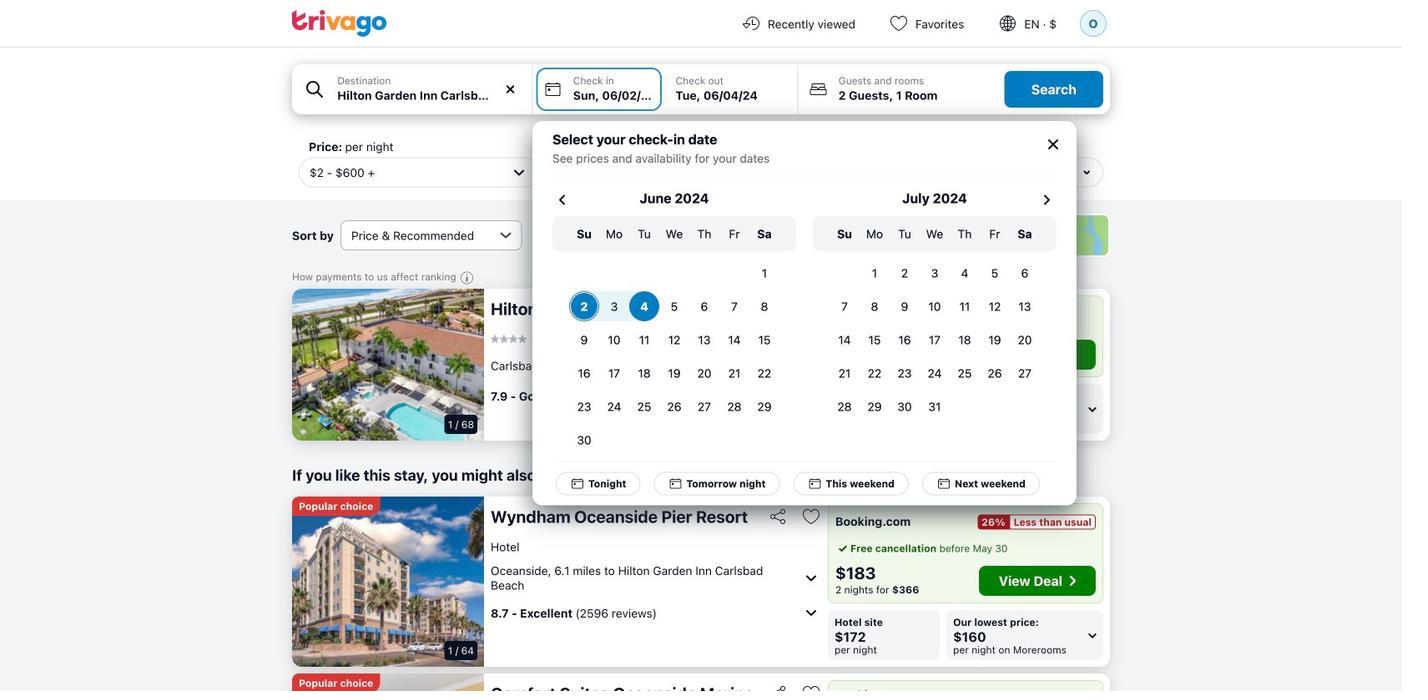 Task type: vqa. For each thing, say whether or not it's contained in the screenshot.
Comfort Suites Oceanside Marina, (Oceanside, USA) image
yes



Task type: locate. For each thing, give the bounding box(es) containing it.
None field
[[292, 64, 532, 114]]

next image
[[1037, 190, 1057, 210]]



Task type: describe. For each thing, give the bounding box(es) containing it.
hilton garden inn carlsbad beach, (carlsbad, usa) image
[[292, 289, 484, 441]]

wyndham oceanside pier resort, (oceanside, usa) image
[[292, 497, 484, 667]]

clear image
[[503, 82, 518, 97]]

Where to? search field
[[337, 87, 522, 104]]

previous image
[[553, 190, 573, 210]]

trivago logo image
[[292, 10, 387, 37]]

comfort suites oceanside marina, (oceanside, usa) image
[[292, 674, 484, 691]]



